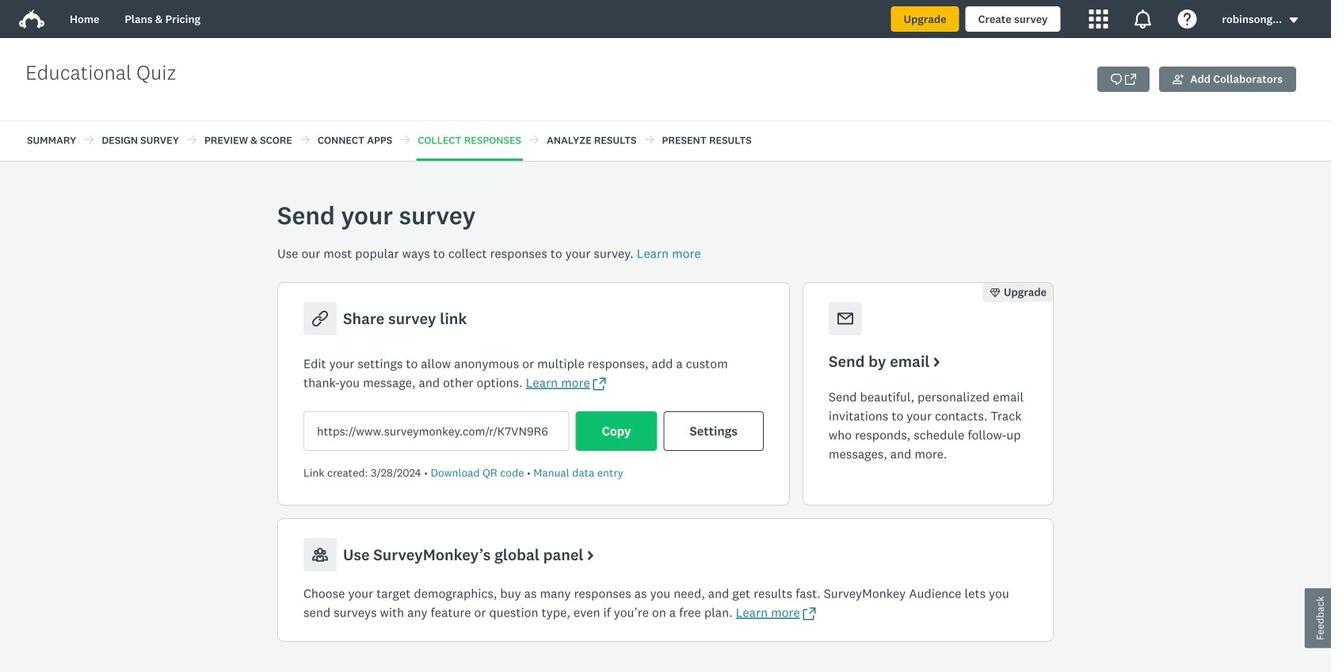 Task type: locate. For each thing, give the bounding box(es) containing it.
1 brand logo image from the top
[[19, 6, 44, 32]]

products icon image
[[1089, 10, 1108, 29], [1089, 10, 1108, 29]]

help icon image
[[1178, 10, 1197, 29]]

1 horizontal spatial new tab image
[[803, 607, 816, 620]]

0 horizontal spatial new tab image
[[593, 378, 606, 390]]

new tab image
[[593, 378, 606, 390], [803, 607, 816, 620]]

this link opens in a new tab image
[[1125, 74, 1137, 85], [1125, 74, 1137, 85]]

0 horizontal spatial new tab image
[[593, 378, 606, 390]]

brand logo image
[[19, 6, 44, 32], [19, 10, 44, 29]]

comment image
[[1111, 74, 1122, 85]]

dropdown arrow icon image
[[1289, 15, 1300, 26], [1290, 17, 1298, 23]]

0 vertical spatial new tab image
[[593, 378, 606, 390]]

None field
[[304, 411, 570, 451]]

email image
[[838, 311, 853, 327]]

link image
[[312, 311, 328, 327]]

1 horizontal spatial new tab image
[[803, 607, 816, 620]]

new tab image
[[593, 378, 606, 390], [803, 607, 816, 620]]



Task type: describe. For each thing, give the bounding box(es) containing it.
notification center icon image
[[1134, 10, 1153, 29]]

2 brand logo image from the top
[[19, 10, 44, 29]]

0 vertical spatial new tab image
[[593, 378, 606, 390]]

1 vertical spatial new tab image
[[803, 607, 816, 620]]

1 vertical spatial new tab image
[[803, 607, 816, 620]]



Task type: vqa. For each thing, say whether or not it's contained in the screenshot.
Max Diff icon
no



